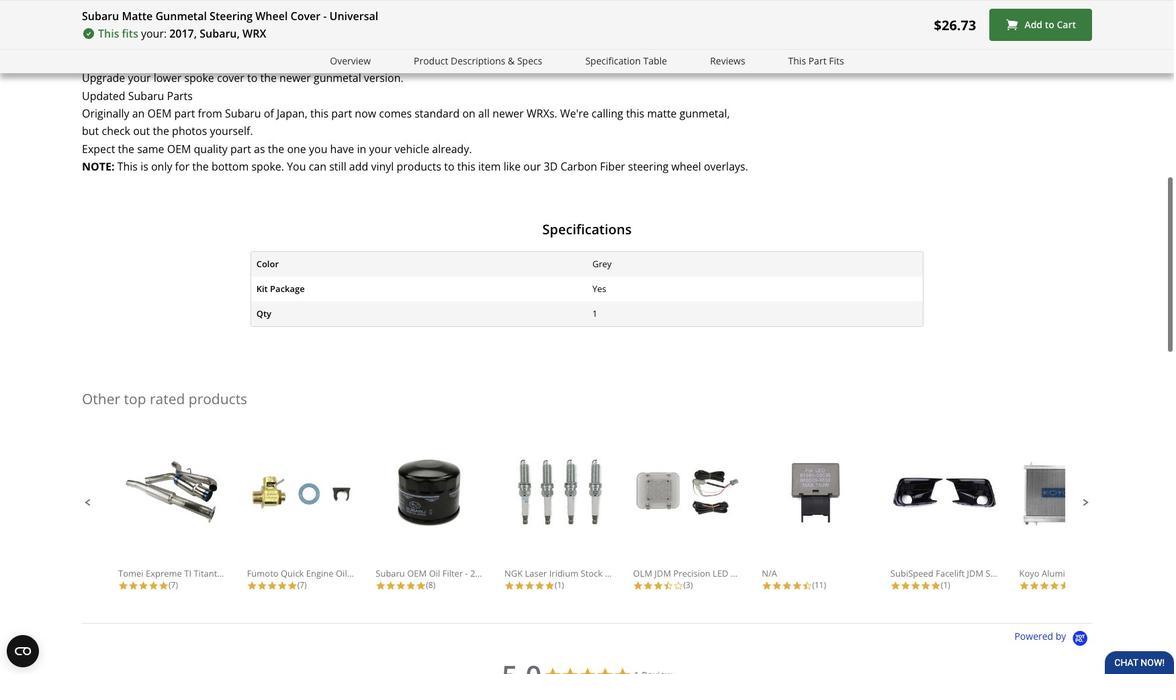 Task type: locate. For each thing, give the bounding box(es) containing it.
only
[[151, 159, 172, 174]]

powered by
[[1015, 631, 1069, 643]]

this down the already.
[[457, 159, 475, 174]]

vehicle
[[395, 142, 429, 156]]

your left the lower
[[128, 71, 151, 85]]

- right cover
[[323, 9, 327, 24]]

universal
[[330, 9, 378, 24]]

2015-
[[470, 568, 493, 580]]

3 total reviews element for precision
[[633, 580, 741, 591]]

0 horizontal spatial oil
[[336, 568, 347, 580]]

originally
[[82, 106, 129, 121]]

0 horizontal spatial half star image
[[663, 581, 673, 591]]

fits
[[829, 54, 844, 67]]

oil left drain
[[336, 568, 347, 580]]

updated
[[82, 88, 125, 103]]

subaru
[[82, 9, 119, 24], [128, 88, 164, 103], [225, 106, 261, 121], [376, 568, 405, 580]]

(11)
[[812, 580, 826, 591]]

your up the vinyl
[[369, 142, 392, 156]]

0 horizontal spatial 3 total reviews element
[[633, 580, 741, 591]]

1 (1) from the left
[[555, 580, 564, 591]]

tomei expreme ti titantium cat-back... link
[[118, 457, 278, 580]]

subaru oem oil filter - 2015-2024...
[[376, 568, 520, 580]]

iridium
[[549, 568, 578, 580]]

add
[[1025, 18, 1043, 31]]

(3) left racing on the right of page
[[1070, 580, 1079, 591]]

can
[[309, 159, 326, 174]]

our
[[523, 159, 541, 174]]

overview link
[[330, 54, 371, 69]]

products
[[397, 159, 441, 174], [189, 390, 247, 409]]

1 horizontal spatial -
[[465, 568, 468, 580]]

(7) right back...
[[297, 580, 307, 591]]

(1) right laser
[[555, 580, 564, 591]]

cover
[[291, 9, 320, 24]]

1 horizontal spatial half star image
[[802, 581, 812, 591]]

2 vertical spatial oem
[[407, 568, 427, 580]]

wrx
[[243, 26, 266, 41]]

racing
[[1086, 568, 1113, 580]]

1 horizontal spatial 7 total reviews element
[[247, 580, 354, 591]]

2 vertical spatial to
[[444, 159, 454, 174]]

subaru left 'matte'
[[82, 9, 119, 24]]

1
[[592, 308, 597, 320]]

this fits your: 2017, subaru, wrx
[[98, 26, 266, 41]]

part down parts
[[174, 106, 195, 121]]

subaru up an
[[128, 88, 164, 103]]

2 (1) from the left
[[941, 580, 950, 591]]

star image
[[118, 581, 128, 591], [148, 581, 159, 591], [247, 581, 257, 591], [257, 581, 267, 591], [267, 581, 277, 591], [277, 581, 287, 591], [396, 581, 406, 591], [406, 581, 416, 591], [504, 581, 514, 591], [514, 581, 525, 591], [535, 581, 545, 591], [545, 581, 555, 591], [633, 581, 643, 591], [762, 581, 772, 591], [772, 581, 782, 591], [792, 581, 802, 591], [891, 581, 901, 591], [901, 581, 911, 591], [911, 581, 921, 591], [921, 581, 931, 591], [931, 581, 941, 591], [1060, 581, 1070, 591], [544, 665, 562, 674], [562, 665, 579, 674], [597, 665, 614, 674], [614, 665, 631, 674]]

1 vertical spatial to
[[247, 71, 257, 85]]

gunmetal
[[314, 71, 361, 85]]

subispeed facelift jdm style drl +...
[[891, 568, 1038, 580]]

5.0 star rating element
[[502, 657, 542, 674]]

products down 'vehicle'
[[397, 159, 441, 174]]

1 vertical spatial this
[[788, 54, 806, 67]]

out
[[133, 124, 150, 139]]

jdm left style on the right of page
[[967, 568, 984, 580]]

(1) right subispeed on the bottom right
[[941, 580, 950, 591]]

description
[[137, 38, 211, 56]]

(3) for racing
[[1070, 580, 1079, 591]]

product up upgrade
[[82, 38, 133, 56]]

steering
[[628, 159, 669, 174]]

we're
[[560, 106, 589, 121]]

this left fits
[[98, 26, 119, 41]]

to down the already.
[[444, 159, 454, 174]]

specification table
[[585, 54, 667, 67]]

specs
[[517, 54, 542, 67]]

add to cart
[[1025, 18, 1076, 31]]

0 horizontal spatial jdm
[[655, 568, 671, 580]]

1 (3) from the left
[[683, 580, 693, 591]]

fumoto
[[247, 568, 279, 580]]

olm jdm precision led lift gate... link
[[633, 457, 772, 580]]

oem up the for
[[167, 142, 191, 156]]

as
[[254, 142, 265, 156]]

0 horizontal spatial (7)
[[169, 580, 178, 591]]

1 vertical spatial oem
[[167, 142, 191, 156]]

0 horizontal spatial product
[[82, 38, 133, 56]]

1 (7) from the left
[[169, 580, 178, 591]]

2 oil from the left
[[429, 568, 440, 580]]

1 oil from the left
[[336, 568, 347, 580]]

0 vertical spatial this
[[98, 26, 119, 41]]

2 7 total reviews element from the left
[[247, 580, 354, 591]]

7 total reviews element for expreme
[[118, 580, 226, 591]]

this left the is at the top left
[[117, 159, 138, 174]]

1 horizontal spatial (3)
[[1070, 580, 1079, 591]]

0 horizontal spatial newer
[[279, 71, 311, 85]]

0 horizontal spatial (1)
[[555, 580, 564, 591]]

oil inside fumoto quick engine oil drain valve... link
[[336, 568, 347, 580]]

1 horizontal spatial oil
[[429, 568, 440, 580]]

2 vertical spatial this
[[117, 159, 138, 174]]

2 jdm from the left
[[967, 568, 984, 580]]

newer right the all
[[492, 106, 524, 121]]

2 (3) from the left
[[1070, 580, 1079, 591]]

this
[[310, 106, 329, 121], [626, 106, 644, 121], [457, 159, 475, 174]]

1 horizontal spatial newer
[[492, 106, 524, 121]]

2017,
[[169, 26, 197, 41]]

fumoto quick engine oil drain valve... link
[[247, 457, 402, 580]]

(7) for quick
[[297, 580, 307, 591]]

descriptions
[[451, 54, 505, 67]]

part left as
[[230, 142, 251, 156]]

1 horizontal spatial to
[[444, 159, 454, 174]]

titantium
[[194, 568, 233, 580]]

oem right valve...
[[407, 568, 427, 580]]

aluminum
[[1042, 568, 1084, 580]]

this left part
[[788, 54, 806, 67]]

2 3 total reviews element from the left
[[1019, 580, 1127, 591]]

oil inside subaru oem oil filter - 2015-2024... link
[[429, 568, 440, 580]]

product
[[82, 38, 133, 56], [414, 54, 448, 67]]

add
[[349, 159, 368, 174]]

7 total reviews element for quick
[[247, 580, 354, 591]]

by
[[1056, 631, 1066, 643]]

1 7 total reviews element from the left
[[118, 580, 226, 591]]

- for subaru
[[465, 568, 468, 580]]

1 3 total reviews element from the left
[[633, 580, 741, 591]]

to inside button
[[1045, 18, 1054, 31]]

star image
[[128, 581, 138, 591], [138, 581, 148, 591], [159, 581, 169, 591], [287, 581, 297, 591], [376, 581, 386, 591], [386, 581, 396, 591], [416, 581, 426, 591], [525, 581, 535, 591], [643, 581, 653, 591], [653, 581, 663, 591], [782, 581, 792, 591], [1019, 581, 1029, 591], [1029, 581, 1039, 591], [1039, 581, 1050, 591], [1050, 581, 1060, 591], [579, 665, 597, 674]]

1 horizontal spatial products
[[397, 159, 441, 174]]

part
[[174, 106, 195, 121], [331, 106, 352, 121], [230, 142, 251, 156]]

- right 'radiator' in the bottom of the page
[[1152, 568, 1155, 580]]

newer up japan,
[[279, 71, 311, 85]]

0 vertical spatial products
[[397, 159, 441, 174]]

1 vertical spatial products
[[189, 390, 247, 409]]

note:
[[82, 159, 115, 174]]

- right filter
[[465, 568, 468, 580]]

half star image
[[663, 581, 673, 591], [802, 581, 812, 591]]

1 horizontal spatial 1 total reviews element
[[891, 580, 998, 591]]

0 vertical spatial newer
[[279, 71, 311, 85]]

product for product descriptions & specs
[[414, 54, 448, 67]]

like
[[504, 159, 521, 174]]

spoke.
[[251, 159, 284, 174]]

sub34342va030
[[227, 41, 301, 53]]

radiator
[[1115, 568, 1150, 580]]

jdm right olm
[[655, 568, 671, 580]]

2 1 total reviews element from the left
[[891, 580, 998, 591]]

color
[[256, 258, 279, 270]]

2 horizontal spatial to
[[1045, 18, 1054, 31]]

this right japan,
[[310, 106, 329, 121]]

on
[[462, 106, 475, 121]]

overview
[[330, 54, 371, 67]]

oil left filter
[[429, 568, 440, 580]]

jdm inside olm jdm precision led lift gate... link
[[655, 568, 671, 580]]

an
[[132, 106, 145, 121]]

1 horizontal spatial your
[[369, 142, 392, 156]]

(7)
[[169, 580, 178, 591], [297, 580, 307, 591]]

koyo
[[1019, 568, 1040, 580]]

filter
[[442, 568, 463, 580]]

powered
[[1015, 631, 1053, 643]]

7 total reviews element
[[118, 580, 226, 591], [247, 580, 354, 591]]

(7) left "ti"
[[169, 580, 178, 591]]

0 horizontal spatial (3)
[[683, 580, 693, 591]]

to
[[1045, 18, 1054, 31], [247, 71, 257, 85], [444, 159, 454, 174]]

1 1 total reviews element from the left
[[504, 580, 612, 591]]

0 vertical spatial your
[[128, 71, 151, 85]]

ngk laser iridium stock heat range... link
[[504, 457, 659, 580]]

0 horizontal spatial 1 total reviews element
[[504, 580, 612, 591]]

open widget image
[[7, 635, 39, 668]]

1 horizontal spatial product
[[414, 54, 448, 67]]

parts
[[167, 88, 193, 103]]

0 horizontal spatial 7 total reviews element
[[118, 580, 226, 591]]

matte
[[647, 106, 677, 121]]

(1) for laser
[[555, 580, 564, 591]]

(3) left 'led'
[[683, 580, 693, 591]]

subispeed
[[891, 568, 934, 580]]

to right cover
[[247, 71, 257, 85]]

subaru up 'yourself.'
[[225, 106, 261, 121]]

already.
[[432, 142, 472, 156]]

0 horizontal spatial -
[[323, 9, 327, 24]]

heat
[[605, 568, 624, 580]]

8 total reviews element
[[376, 580, 483, 591]]

2 (7) from the left
[[297, 580, 307, 591]]

2 horizontal spatial -
[[1152, 568, 1155, 580]]

1 horizontal spatial 3 total reviews element
[[1019, 580, 1127, 591]]

1 horizontal spatial part
[[230, 142, 251, 156]]

1 jdm from the left
[[655, 568, 671, 580]]

back...
[[251, 568, 278, 580]]

ngk
[[504, 568, 523, 580]]

stock
[[581, 568, 603, 580]]

1 horizontal spatial (1)
[[941, 580, 950, 591]]

check
[[102, 124, 130, 139]]

2 horizontal spatial this
[[626, 106, 644, 121]]

product for product description
[[82, 38, 133, 56]]

products right "rated"
[[189, 390, 247, 409]]

0 vertical spatial to
[[1045, 18, 1054, 31]]

product left descriptions
[[414, 54, 448, 67]]

photos
[[172, 124, 207, 139]]

subaru,
[[200, 26, 240, 41]]

1 horizontal spatial jdm
[[967, 568, 984, 580]]

oem right an
[[147, 106, 171, 121]]

item
[[478, 159, 501, 174]]

3 total reviews element
[[633, 580, 741, 591], [1019, 580, 1127, 591]]

add to cart button
[[990, 9, 1092, 41]]

of
[[264, 106, 274, 121]]

this for this fits your: 2017, subaru, wrx
[[98, 26, 119, 41]]

1 vertical spatial newer
[[492, 106, 524, 121]]

koyo aluminum racing radiator -...
[[1019, 568, 1162, 580]]

1 horizontal spatial (7)
[[297, 580, 307, 591]]

1 vertical spatial your
[[369, 142, 392, 156]]

expreme
[[146, 568, 182, 580]]

part left now
[[331, 106, 352, 121]]

1 total reviews element
[[504, 580, 612, 591], [891, 580, 998, 591]]

one
[[287, 142, 306, 156]]

to right the add
[[1045, 18, 1054, 31]]

this left matte
[[626, 106, 644, 121]]



Task type: vqa. For each thing, say whether or not it's contained in the screenshot.
- associated with Subaru
yes



Task type: describe. For each thing, give the bounding box(es) containing it.
drain
[[349, 568, 372, 580]]

still
[[329, 159, 346, 174]]

steering
[[210, 9, 253, 24]]

wheel
[[671, 159, 701, 174]]

product description
[[82, 38, 211, 56]]

0 horizontal spatial to
[[247, 71, 257, 85]]

product descriptions & specs
[[414, 54, 542, 67]]

1 total reviews element for laser
[[504, 580, 612, 591]]

specification
[[585, 54, 641, 67]]

other top rated products
[[82, 390, 247, 409]]

11 total reviews element
[[762, 580, 869, 591]]

calling
[[592, 106, 623, 121]]

gunmetal
[[155, 9, 207, 24]]

lift
[[731, 568, 744, 580]]

all
[[478, 106, 490, 121]]

$26.73
[[934, 16, 976, 34]]

laser
[[525, 568, 547, 580]]

from
[[198, 106, 222, 121]]

wrxs.
[[527, 106, 557, 121]]

quick
[[281, 568, 304, 580]]

2024...
[[493, 568, 520, 580]]

this for this part fits
[[788, 54, 806, 67]]

powered by link
[[1015, 631, 1092, 648]]

the right out
[[153, 124, 169, 139]]

tomei
[[118, 568, 143, 580]]

engine
[[306, 568, 334, 580]]

package
[[270, 283, 305, 295]]

version.
[[364, 71, 403, 85]]

1 horizontal spatial this
[[457, 159, 475, 174]]

table
[[643, 54, 667, 67]]

vinyl
[[371, 159, 394, 174]]

- for koyo
[[1152, 568, 1155, 580]]

the down sub34342va030 on the top left
[[260, 71, 277, 85]]

...
[[1155, 568, 1162, 580]]

the right as
[[268, 142, 284, 156]]

spoke
[[184, 71, 214, 85]]

this part fits
[[788, 54, 844, 67]]

for
[[175, 159, 190, 174]]

0 horizontal spatial part
[[174, 106, 195, 121]]

reviews link
[[710, 54, 745, 69]]

this part fits link
[[788, 54, 844, 69]]

upgrade
[[82, 71, 125, 85]]

fiber
[[600, 159, 625, 174]]

top
[[124, 390, 146, 409]]

&
[[508, 54, 515, 67]]

you
[[287, 159, 306, 174]]

standard
[[415, 106, 460, 121]]

products inside upgrade your lower spoke cover to the newer gunmetal version. updated subaru parts originally an oem part from subaru of japan, this part now comes standard on all newer wrxs.  we're calling this matte gunmetal, but check out the photos yourself. expect the same oem quality part as the one you have in your vehicle already. note: this is only for the bottom spoke.  you can still add vinyl products to this item like our 3d carbon fiber steering wheel overlays.
[[397, 159, 441, 174]]

olm
[[633, 568, 652, 580]]

subaru right drain
[[376, 568, 405, 580]]

now
[[355, 106, 376, 121]]

same
[[137, 142, 164, 156]]

this inside upgrade your lower spoke cover to the newer gunmetal version. updated subaru parts originally an oem part from subaru of japan, this part now comes standard on all newer wrxs.  we're calling this matte gunmetal, but check out the photos yourself. expect the same oem quality part as the one you have in your vehicle already. note: this is only for the bottom spoke.  you can still add vinyl products to this item like our 3d carbon fiber steering wheel overlays.
[[117, 159, 138, 174]]

(8)
[[426, 580, 435, 591]]

style
[[986, 568, 1005, 580]]

3d
[[544, 159, 558, 174]]

you
[[309, 142, 327, 156]]

japan,
[[277, 106, 307, 121]]

0 horizontal spatial this
[[310, 106, 329, 121]]

gate...
[[746, 568, 772, 580]]

empty star image
[[673, 581, 683, 591]]

bottom
[[212, 159, 249, 174]]

0 horizontal spatial your
[[128, 71, 151, 85]]

+...
[[1026, 568, 1038, 580]]

0 horizontal spatial products
[[189, 390, 247, 409]]

1 half star image from the left
[[663, 581, 673, 591]]

cover
[[217, 71, 244, 85]]

ngk laser iridium stock heat range...
[[504, 568, 659, 580]]

wheel
[[255, 9, 288, 24]]

3 total reviews element for racing
[[1019, 580, 1127, 591]]

is
[[140, 159, 148, 174]]

(1) for facelift
[[941, 580, 950, 591]]

your:
[[141, 26, 167, 41]]

jdm inside subispeed facelift jdm style drl +... link
[[967, 568, 984, 580]]

tomei expreme ti titantium cat-back...
[[118, 568, 278, 580]]

but
[[82, 124, 99, 139]]

ti
[[184, 568, 191, 580]]

carbon
[[560, 159, 597, 174]]

2 horizontal spatial part
[[331, 106, 352, 121]]

fits
[[122, 26, 138, 41]]

subaru oem oil filter - 2015-2024... link
[[376, 457, 520, 580]]

upgrade your lower spoke cover to the newer gunmetal version. updated subaru parts originally an oem part from subaru of japan, this part now comes standard on all newer wrxs.  we're calling this matte gunmetal, but check out the photos yourself. expect the same oem quality part as the one you have in your vehicle already. note: this is only for the bottom spoke.  you can still add vinyl products to this item like our 3d carbon fiber steering wheel overlays.
[[82, 71, 748, 174]]

the down check
[[118, 142, 134, 156]]

2 half star image from the left
[[802, 581, 812, 591]]

overlays.
[[704, 159, 748, 174]]

expect
[[82, 142, 115, 156]]

0 vertical spatial oem
[[147, 106, 171, 121]]

n/a link
[[762, 457, 869, 580]]

part
[[809, 54, 827, 67]]

quality
[[194, 142, 228, 156]]

(3) for precision
[[683, 580, 693, 591]]

product descriptions & specs link
[[414, 54, 542, 69]]

the right the for
[[192, 159, 209, 174]]

cat-
[[235, 568, 251, 580]]

1 total reviews element for facelift
[[891, 580, 998, 591]]

grey
[[592, 258, 612, 270]]

rated
[[150, 390, 185, 409]]

specification table link
[[585, 54, 667, 69]]

reviews
[[710, 54, 745, 67]]

(7) for expreme
[[169, 580, 178, 591]]



